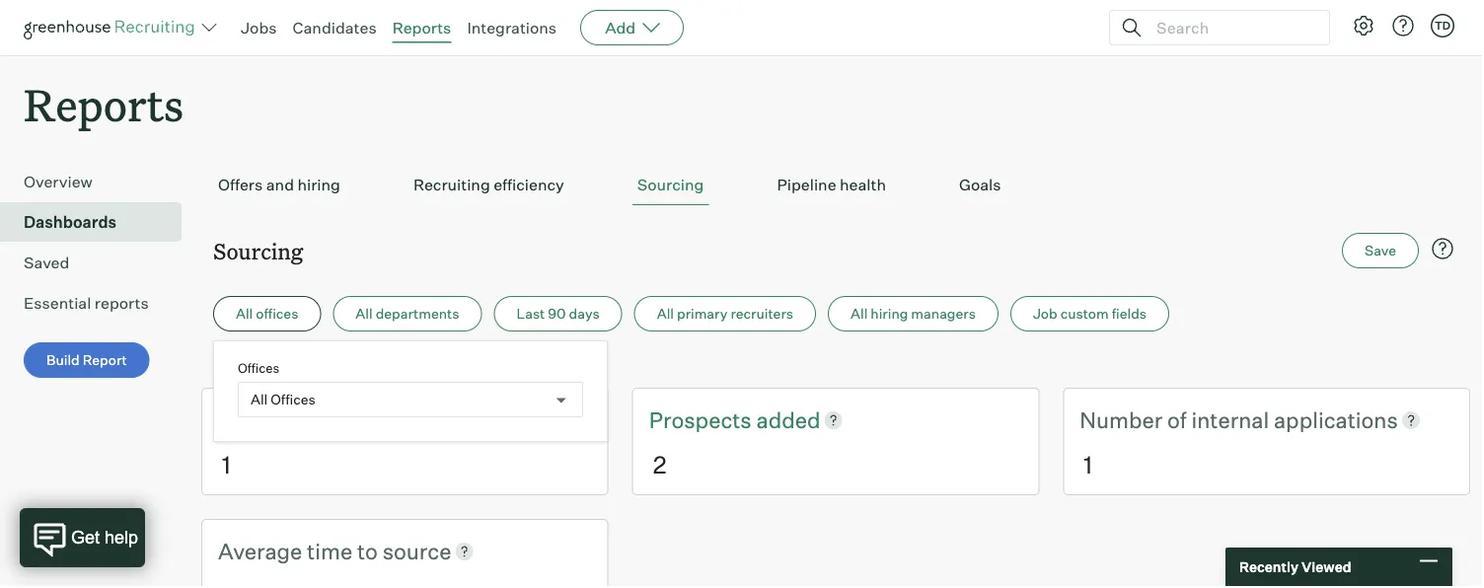 Task type: vqa. For each thing, say whether or not it's contained in the screenshot.
Jobs
yes



Task type: describe. For each thing, give the bounding box(es) containing it.
hiring inside 'button'
[[297, 175, 340, 195]]

recruiters
[[731, 305, 793, 322]]

all hiring managers
[[851, 305, 976, 322]]

hiring inside button
[[871, 305, 908, 322]]

added
[[756, 406, 821, 433]]

1 1 from the left
[[222, 449, 231, 479]]

goals button
[[954, 165, 1006, 205]]

dashboards link
[[24, 210, 174, 234]]

td button
[[1427, 10, 1458, 41]]

source
[[383, 537, 451, 564]]

sourcing inside button
[[637, 175, 704, 195]]

build report button
[[24, 343, 150, 378]]

departments
[[376, 305, 459, 322]]

jul
[[213, 357, 234, 374]]

all for all primary recruiters
[[657, 305, 674, 322]]

applications
[[1274, 406, 1398, 433]]

1 vertical spatial offices
[[271, 391, 315, 408]]

submitted
[[314, 406, 418, 433]]

fields
[[1112, 305, 1147, 322]]

2023
[[311, 357, 345, 374]]

add button
[[580, 10, 684, 45]]

save
[[1365, 242, 1396, 259]]

reports
[[95, 293, 149, 313]]

saved
[[24, 253, 69, 273]]

primary
[[677, 305, 728, 322]]

offices
[[256, 305, 298, 322]]

jul 21 - oct 19, 2023
[[213, 357, 345, 374]]

essential reports link
[[24, 291, 174, 315]]

last
[[517, 305, 545, 322]]

referrals link
[[218, 405, 314, 435]]

offers and hiring button
[[213, 165, 345, 205]]

sourcing button
[[632, 165, 709, 205]]

jobs
[[241, 18, 277, 37]]

0 vertical spatial reports
[[392, 18, 451, 37]]

viewed
[[1302, 559, 1351, 576]]

managers
[[911, 305, 976, 322]]

job custom fields button
[[1010, 296, 1169, 332]]

all offices
[[236, 305, 298, 322]]

all for all hiring managers
[[851, 305, 868, 322]]

build report
[[46, 351, 127, 369]]

report
[[83, 351, 127, 369]]

job custom fields
[[1033, 305, 1147, 322]]

efficiency
[[494, 175, 564, 195]]

21
[[237, 357, 251, 374]]

jobs link
[[241, 18, 277, 37]]

submitted link
[[314, 405, 418, 435]]

essential reports
[[24, 293, 149, 313]]

all for all departments
[[356, 305, 373, 322]]

tab list containing offers and hiring
[[213, 165, 1458, 205]]

offers
[[218, 175, 263, 195]]

90
[[548, 305, 566, 322]]

essential
[[24, 293, 91, 313]]

all primary recruiters
[[657, 305, 793, 322]]

dashboards
[[24, 212, 117, 232]]

recruiting efficiency button
[[408, 165, 569, 205]]

td
[[1435, 19, 1451, 32]]

add
[[605, 18, 636, 37]]

reports link
[[392, 18, 451, 37]]

all primary recruiters button
[[634, 296, 816, 332]]

recently viewed
[[1239, 559, 1351, 576]]

overview
[[24, 172, 93, 192]]

added link
[[756, 405, 821, 435]]

all offices
[[251, 391, 315, 408]]

td button
[[1431, 14, 1455, 37]]

candidates link
[[293, 18, 377, 37]]

build
[[46, 351, 80, 369]]

all hiring managers button
[[828, 296, 999, 332]]



Task type: locate. For each thing, give the bounding box(es) containing it.
offices down 19,
[[271, 391, 315, 408]]

time
[[307, 537, 352, 564]]

1 down referrals link
[[222, 449, 231, 479]]

all departments
[[356, 305, 459, 322]]

1
[[222, 449, 231, 479], [1084, 449, 1092, 479]]

prospects link
[[649, 405, 756, 435]]

0 horizontal spatial sourcing
[[213, 236, 303, 265]]

0 horizontal spatial hiring
[[297, 175, 340, 195]]

to
[[357, 537, 378, 564]]

saved link
[[24, 251, 174, 275]]

average
[[218, 537, 302, 564]]

oct
[[263, 357, 286, 374]]

last 90 days button
[[494, 296, 622, 332]]

all departments button
[[333, 296, 482, 332]]

all inside button
[[657, 305, 674, 322]]

integrations
[[467, 18, 557, 37]]

reports
[[392, 18, 451, 37], [24, 75, 184, 133]]

sourcing
[[637, 175, 704, 195], [213, 236, 303, 265]]

1 horizontal spatial 1
[[1084, 449, 1092, 479]]

pipeline
[[777, 175, 836, 195]]

custom
[[1060, 305, 1109, 322]]

0 horizontal spatial reports
[[24, 75, 184, 133]]

recently
[[1239, 559, 1299, 576]]

recruiting
[[413, 175, 490, 195]]

0 vertical spatial sourcing
[[637, 175, 704, 195]]

number of internal
[[1080, 406, 1274, 433]]

1 down number at right bottom
[[1084, 449, 1092, 479]]

health
[[840, 175, 886, 195]]

tab list
[[213, 165, 1458, 205]]

save button
[[1342, 233, 1419, 269]]

overview link
[[24, 170, 174, 194]]

2
[[653, 449, 666, 479]]

all left "departments"
[[356, 305, 373, 322]]

integrations link
[[467, 18, 557, 37]]

faq image
[[1431, 237, 1455, 261]]

offers and hiring
[[218, 175, 340, 195]]

greenhouse recruiting image
[[24, 16, 201, 39]]

goals
[[959, 175, 1001, 195]]

reports right candidates link
[[392, 18, 451, 37]]

offices
[[238, 360, 279, 376], [271, 391, 315, 408]]

all
[[236, 305, 253, 322], [356, 305, 373, 322], [657, 305, 674, 322], [851, 305, 868, 322], [251, 391, 268, 408]]

reports down greenhouse recruiting image
[[24, 75, 184, 133]]

0 vertical spatial offices
[[238, 360, 279, 376]]

average time to
[[218, 537, 383, 564]]

all left offices
[[236, 305, 253, 322]]

candidates
[[293, 18, 377, 37]]

2 1 from the left
[[1084, 449, 1092, 479]]

1 horizontal spatial hiring
[[871, 305, 908, 322]]

days
[[569, 305, 600, 322]]

pipeline health button
[[772, 165, 891, 205]]

referrals
[[218, 406, 314, 433]]

1 vertical spatial reports
[[24, 75, 184, 133]]

configure image
[[1352, 14, 1376, 37]]

-
[[254, 357, 260, 374]]

1 vertical spatial hiring
[[871, 305, 908, 322]]

19,
[[289, 357, 308, 374]]

offices right jul
[[238, 360, 279, 376]]

hiring left managers
[[871, 305, 908, 322]]

hiring right the and
[[297, 175, 340, 195]]

1 horizontal spatial sourcing
[[637, 175, 704, 195]]

1 horizontal spatial reports
[[392, 18, 451, 37]]

all left managers
[[851, 305, 868, 322]]

all down -
[[251, 391, 268, 408]]

all for all offices
[[236, 305, 253, 322]]

of
[[1167, 406, 1187, 433]]

Search text field
[[1152, 13, 1311, 42]]

and
[[266, 175, 294, 195]]

prospects
[[649, 406, 756, 433]]

last 90 days
[[517, 305, 600, 322]]

all left primary
[[657, 305, 674, 322]]

all for all offices
[[251, 391, 268, 408]]

0 vertical spatial hiring
[[297, 175, 340, 195]]

recruiting efficiency
[[413, 175, 564, 195]]

internal
[[1191, 406, 1269, 433]]

0 horizontal spatial 1
[[222, 449, 231, 479]]

job
[[1033, 305, 1057, 322]]

1 vertical spatial sourcing
[[213, 236, 303, 265]]

pipeline health
[[777, 175, 886, 195]]

number
[[1080, 406, 1163, 433]]

all offices button
[[213, 296, 321, 332]]



